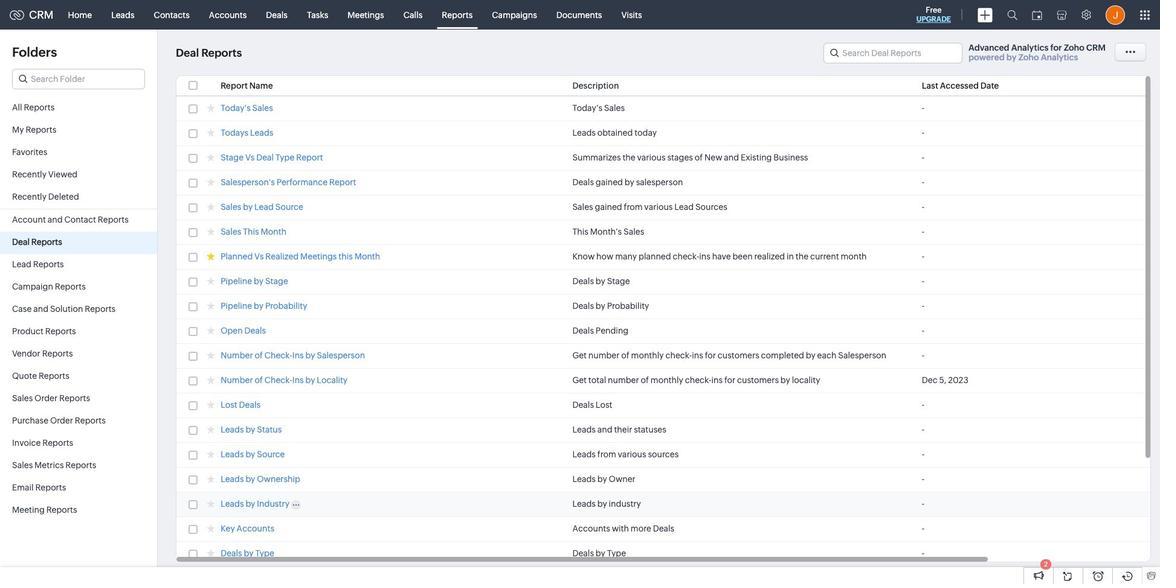 Task type: locate. For each thing, give the bounding box(es) containing it.
create menu element
[[970, 0, 1000, 29]]

logo image
[[10, 10, 24, 20]]

search element
[[1000, 0, 1025, 30]]



Task type: vqa. For each thing, say whether or not it's contained in the screenshot.
Modified Time
no



Task type: describe. For each thing, give the bounding box(es) containing it.
profile image
[[1106, 5, 1125, 24]]

calendar image
[[1032, 10, 1042, 20]]

search image
[[1007, 10, 1017, 20]]

Search Folder text field
[[13, 69, 144, 89]]

profile element
[[1098, 0, 1132, 29]]

create menu image
[[978, 8, 993, 22]]

Search Deal Reports text field
[[824, 44, 962, 63]]



